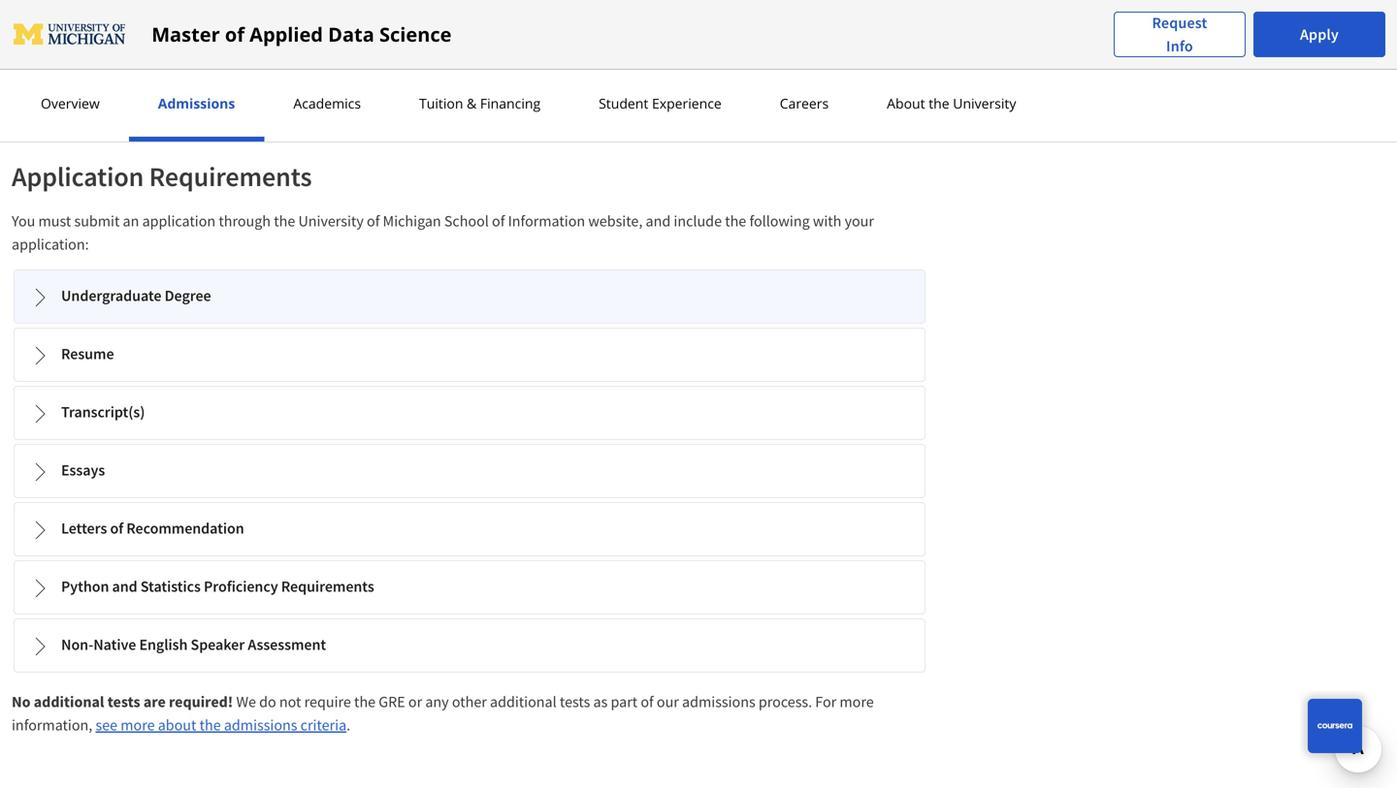 Task type: locate. For each thing, give the bounding box(es) containing it.
university right about
[[953, 94, 1016, 113]]

of right letters
[[110, 519, 123, 539]]

admissions
[[682, 693, 756, 712], [224, 716, 297, 736]]

.
[[347, 716, 350, 736]]

0 vertical spatial applications
[[170, 17, 247, 36]]

python and statistics proficiency requirements button
[[15, 562, 925, 614]]

term:
[[132, 17, 167, 36], [75, 78, 109, 96]]

request
[[1152, 13, 1207, 33]]

0 horizontal spatial close
[[193, 78, 225, 96]]

0 vertical spatial more
[[840, 693, 874, 712]]

close down master
[[193, 78, 225, 96]]

and right python
[[112, 577, 137, 597]]

of inside 'we do not require the gre or any other additional tests as part of our admissions process. for more information,'
[[641, 693, 654, 712]]

1 vertical spatial term:
[[75, 78, 109, 96]]

0 vertical spatial close
[[250, 17, 282, 36]]

undergraduate degree button
[[15, 271, 925, 323]]

require
[[304, 693, 351, 712]]

0 vertical spatial university
[[953, 94, 1016, 113]]

the
[[929, 94, 950, 113], [274, 212, 295, 231], [725, 212, 746, 231], [354, 693, 376, 712], [200, 716, 221, 736]]

criteria
[[300, 716, 347, 736]]

university inside you must submit an application through the university of michigan school of information website, and include the following with your application:
[[298, 212, 364, 231]]

applications down master
[[113, 78, 189, 96]]

applications inside spring/summer term: applications close in march and classes begin in may. list item
[[170, 17, 247, 36]]

begin
[[421, 17, 456, 36], [390, 78, 425, 96]]

requirements up "through"
[[149, 160, 312, 194]]

applications up admissions link
[[170, 17, 247, 36]]

in left november
[[228, 78, 240, 96]]

close left "march"
[[250, 17, 282, 36]]

1 horizontal spatial close
[[250, 17, 282, 36]]

term: right spring/summer
[[132, 17, 167, 36]]

tests left as
[[560, 693, 590, 712]]

more
[[840, 693, 874, 712], [121, 716, 155, 736]]

apply
[[1300, 25, 1339, 44]]

tests up see
[[107, 693, 140, 712]]

additional
[[34, 693, 104, 712], [490, 693, 557, 712]]

spring/summer term: applications close in march and classes begin in may. list item
[[29, 16, 928, 37]]

degree
[[165, 286, 211, 306]]

winter
[[29, 78, 71, 96]]

1 horizontal spatial additional
[[490, 693, 557, 712]]

tests
[[107, 693, 140, 712], [560, 693, 590, 712]]

0 vertical spatial begin
[[421, 17, 456, 36]]

you
[[12, 212, 35, 231]]

close for march
[[250, 17, 282, 36]]

additional right the other
[[490, 693, 557, 712]]

tuition
[[419, 94, 463, 113]]

request info
[[1152, 13, 1207, 56]]

university
[[953, 94, 1016, 113], [298, 212, 364, 231]]

in left the may.
[[459, 17, 471, 36]]

additional inside 'we do not require the gre or any other additional tests as part of our admissions process. for more information,'
[[490, 693, 557, 712]]

0 horizontal spatial university
[[298, 212, 364, 231]]

python
[[61, 577, 109, 597]]

see more about the admissions criteria link
[[96, 716, 347, 736]]

classes down data
[[342, 78, 386, 96]]

the down the required!
[[200, 716, 221, 736]]

our
[[657, 693, 679, 712]]

about
[[158, 716, 196, 736]]

academics link
[[288, 94, 367, 113]]

0 horizontal spatial term:
[[75, 78, 109, 96]]

1 horizontal spatial admissions
[[682, 693, 756, 712]]

0 vertical spatial admissions
[[682, 693, 756, 712]]

1 horizontal spatial more
[[840, 693, 874, 712]]

proficiency
[[204, 577, 278, 597]]

more right for
[[840, 693, 874, 712]]

of
[[225, 21, 245, 48], [367, 212, 380, 231], [492, 212, 505, 231], [110, 519, 123, 539], [641, 693, 654, 712]]

application:
[[12, 235, 89, 254]]

0 horizontal spatial more
[[121, 716, 155, 736]]

university left michigan
[[298, 212, 364, 231]]

information
[[508, 212, 585, 231]]

begin left the may.
[[421, 17, 456, 36]]

the right include
[[725, 212, 746, 231]]

requirements
[[149, 160, 312, 194], [281, 577, 374, 597]]

we
[[236, 693, 256, 712]]

of left michigan
[[367, 212, 380, 231]]

applications for winter
[[113, 78, 189, 96]]

1 vertical spatial requirements
[[281, 577, 374, 597]]

of right school
[[492, 212, 505, 231]]

student experience link
[[593, 94, 727, 113]]

0 horizontal spatial additional
[[34, 693, 104, 712]]

non-native english speaker assessment button
[[15, 620, 925, 672]]

data
[[328, 21, 374, 48]]

school
[[444, 212, 489, 231]]

spring/summer
[[29, 17, 129, 36]]

and left include
[[646, 212, 671, 231]]

with
[[813, 212, 842, 231]]

student
[[599, 94, 648, 113]]

of right master
[[225, 21, 245, 48]]

and
[[345, 17, 369, 36], [314, 78, 338, 96], [646, 212, 671, 231], [112, 577, 137, 597]]

1 horizontal spatial tests
[[560, 693, 590, 712]]

you must submit an application through the university of michigan school of information website, and include the following with your application:
[[12, 212, 874, 254]]

list
[[19, 16, 928, 97]]

1 vertical spatial applications
[[113, 78, 189, 96]]

university of michigan image
[[12, 19, 128, 50]]

academics
[[293, 94, 361, 113]]

requirements up the assessment
[[281, 577, 374, 597]]

additional up information,
[[34, 693, 104, 712]]

the inside 'we do not require the gre or any other additional tests as part of our admissions process. for more information,'
[[354, 693, 376, 712]]

for
[[815, 693, 837, 712]]

0 horizontal spatial tests
[[107, 693, 140, 712]]

of left our
[[641, 693, 654, 712]]

1 vertical spatial university
[[298, 212, 364, 231]]

close
[[250, 17, 282, 36], [193, 78, 225, 96]]

2 additional from the left
[[490, 693, 557, 712]]

0 horizontal spatial admissions
[[224, 716, 297, 736]]

0 vertical spatial classes
[[373, 17, 417, 36]]

classes right "march"
[[373, 17, 417, 36]]

transcript(s) button
[[15, 387, 925, 440]]

letters of recommendation button
[[15, 504, 925, 556]]

other
[[452, 693, 487, 712]]

term: right winter
[[75, 78, 109, 96]]

begin down the science
[[390, 78, 425, 96]]

recommendation
[[126, 519, 244, 539]]

1 horizontal spatial term:
[[132, 17, 167, 36]]

in left january.
[[429, 78, 440, 96]]

classes
[[373, 17, 417, 36], [342, 78, 386, 96]]

march
[[301, 17, 341, 36]]

1 vertical spatial close
[[193, 78, 225, 96]]

classes for november
[[342, 78, 386, 96]]

request info button
[[1114, 11, 1246, 58]]

or
[[408, 693, 422, 712]]

in
[[286, 17, 298, 36], [459, 17, 471, 36], [228, 78, 240, 96], [429, 78, 440, 96]]

1 vertical spatial classes
[[342, 78, 386, 96]]

more inside 'we do not require the gre or any other additional tests as part of our admissions process. for more information,'
[[840, 693, 874, 712]]

1 vertical spatial begin
[[390, 78, 425, 96]]

tuition & financing link
[[413, 94, 546, 113]]

through
[[219, 212, 271, 231]]

the left gre
[[354, 693, 376, 712]]

2 tests from the left
[[560, 693, 590, 712]]

more down no additional tests are required!
[[121, 716, 155, 736]]

student experience
[[599, 94, 722, 113]]

application requirements
[[12, 160, 312, 194]]

english
[[139, 636, 188, 655]]

and right "march"
[[345, 17, 369, 36]]

applications inside winter term: applications close in november and classes begin in january. list item
[[113, 78, 189, 96]]

spring/summer term: applications close in march and classes begin in may.
[[29, 17, 505, 36]]

1 additional from the left
[[34, 693, 104, 712]]

admissions down do at bottom
[[224, 716, 297, 736]]

michigan
[[383, 212, 441, 231]]

tuition & financing
[[419, 94, 541, 113]]

0 vertical spatial term:
[[132, 17, 167, 36]]

admissions right our
[[682, 693, 756, 712]]



Task type: vqa. For each thing, say whether or not it's contained in the screenshot.
topmost classes
yes



Task type: describe. For each thing, give the bounding box(es) containing it.
overview
[[41, 94, 100, 113]]

statistics
[[140, 577, 201, 597]]

as
[[593, 693, 608, 712]]

transcript(s)
[[61, 403, 145, 422]]

must
[[38, 212, 71, 231]]

about the university
[[887, 94, 1016, 113]]

of inside dropdown button
[[110, 519, 123, 539]]

begin for january.
[[390, 78, 425, 96]]

financing
[[480, 94, 541, 113]]

the right "through"
[[274, 212, 295, 231]]

winter term: applications close in november and classes begin in january.
[[29, 78, 495, 96]]

master
[[152, 21, 220, 48]]

resume
[[61, 344, 114, 364]]

january.
[[444, 78, 495, 96]]

process.
[[759, 693, 812, 712]]

non-native english speaker assessment
[[61, 636, 326, 655]]

master of applied data science
[[152, 21, 452, 48]]

python and statistics proficiency requirements
[[61, 577, 374, 597]]

admissions inside 'we do not require the gre or any other additional tests as part of our admissions process. for more information,'
[[682, 693, 756, 712]]

1 vertical spatial admissions
[[224, 716, 297, 736]]

not
[[279, 693, 301, 712]]

following
[[750, 212, 810, 231]]

application
[[12, 160, 144, 194]]

in left "march"
[[286, 17, 298, 36]]

info
[[1166, 36, 1193, 56]]

close for november
[[193, 78, 225, 96]]

include
[[674, 212, 722, 231]]

applied
[[250, 21, 323, 48]]

term: for spring/summer
[[132, 17, 167, 36]]

and inside dropdown button
[[112, 577, 137, 597]]

1 horizontal spatial university
[[953, 94, 1016, 113]]

experience
[[652, 94, 722, 113]]

see
[[96, 716, 117, 736]]

classes for march
[[373, 17, 417, 36]]

your
[[845, 212, 874, 231]]

submit
[[74, 212, 120, 231]]

any
[[425, 693, 449, 712]]

admissions
[[158, 94, 235, 113]]

0 vertical spatial requirements
[[149, 160, 312, 194]]

1 tests from the left
[[107, 693, 140, 712]]

letters of recommendation
[[61, 519, 244, 539]]

term: for winter
[[75, 78, 109, 96]]

website,
[[588, 212, 643, 231]]

november
[[244, 78, 311, 96]]

no
[[12, 693, 31, 712]]

native
[[93, 636, 136, 655]]

1 vertical spatial more
[[121, 716, 155, 736]]

applications for spring/summer
[[170, 17, 247, 36]]

careers link
[[774, 94, 835, 113]]

information,
[[12, 716, 92, 736]]

apply button
[[1254, 12, 1386, 57]]

about the university link
[[881, 94, 1022, 113]]

speaker
[[191, 636, 245, 655]]

application
[[142, 212, 216, 231]]

are
[[143, 693, 166, 712]]

required!
[[169, 693, 233, 712]]

do
[[259, 693, 276, 712]]

science
[[379, 21, 452, 48]]

essays button
[[15, 445, 925, 498]]

resume button
[[15, 329, 925, 381]]

and right november
[[314, 78, 338, 96]]

undergraduate
[[61, 286, 162, 306]]

tests inside 'we do not require the gre or any other additional tests as part of our admissions process. for more information,'
[[560, 693, 590, 712]]

letters
[[61, 519, 107, 539]]

and inside you must submit an application through the university of michigan school of information website, and include the following with your application:
[[646, 212, 671, 231]]

admissions link
[[152, 94, 241, 113]]

about
[[887, 94, 925, 113]]

gre
[[379, 693, 405, 712]]

essays
[[61, 461, 105, 480]]

part
[[611, 693, 638, 712]]

assessment
[[248, 636, 326, 655]]

undergraduate degree
[[61, 286, 211, 306]]

careers
[[780, 94, 829, 113]]

the right about
[[929, 94, 950, 113]]

non-
[[61, 636, 93, 655]]

overview link
[[35, 94, 106, 113]]

we do not require the gre or any other additional tests as part of our admissions process. for more information,
[[12, 693, 874, 736]]

winter term: applications close in november and classes begin in january. list item
[[29, 77, 928, 97]]

&
[[467, 94, 477, 113]]

requirements inside dropdown button
[[281, 577, 374, 597]]

list containing spring/summer term: applications close in march and classes begin in may.
[[19, 16, 928, 97]]

an
[[123, 212, 139, 231]]

begin for may.
[[421, 17, 456, 36]]



